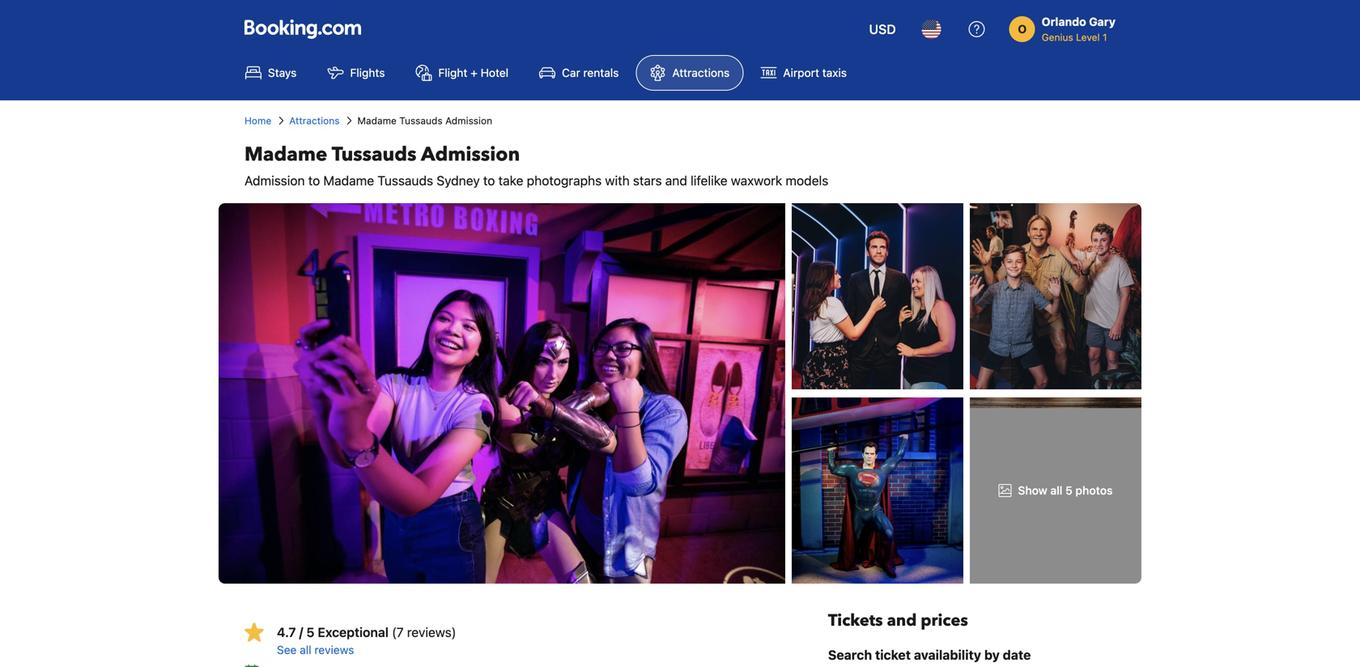 Task type: locate. For each thing, give the bounding box(es) containing it.
reviews
[[315, 643, 354, 657]]

all right show
[[1051, 484, 1063, 497]]

tickets
[[828, 610, 883, 632]]

tickets and prices
[[828, 610, 968, 632]]

tussauds down flight
[[399, 115, 443, 126]]

admission
[[445, 115, 492, 126], [421, 141, 520, 168], [245, 173, 305, 188]]

all
[[1051, 484, 1063, 497], [300, 643, 311, 657]]

0 vertical spatial tussauds
[[399, 115, 443, 126]]

0 horizontal spatial attractions link
[[289, 113, 340, 128]]

0 vertical spatial admission
[[445, 115, 492, 126]]

0 vertical spatial madame
[[358, 115, 397, 126]]

exceptional
[[318, 625, 389, 640]]

0 horizontal spatial all
[[300, 643, 311, 657]]

1 vertical spatial admission
[[421, 141, 520, 168]]

airport
[[783, 66, 819, 79]]

1 to from the left
[[308, 173, 320, 188]]

admission down flight + hotel
[[445, 115, 492, 126]]

0 vertical spatial and
[[666, 173, 687, 188]]

sydney
[[437, 173, 480, 188]]

admission for madame tussauds admission
[[445, 115, 492, 126]]

flight + hotel link
[[402, 55, 522, 91]]

search
[[828, 647, 872, 663]]

and right the stars on the top of the page
[[666, 173, 687, 188]]

car rentals
[[562, 66, 619, 79]]

0 horizontal spatial 5
[[306, 625, 315, 640]]

tussauds left sydney
[[378, 173, 433, 188]]

5 right /
[[306, 625, 315, 640]]

1 vertical spatial madame
[[245, 141, 327, 168]]

tussauds down madame tussauds admission
[[332, 141, 417, 168]]

ticket
[[875, 647, 911, 663]]

and up "ticket"
[[887, 610, 917, 632]]

lifelike
[[691, 173, 728, 188]]

admission up sydney
[[421, 141, 520, 168]]

orlando gary genius level 1
[[1042, 15, 1116, 43]]

1 horizontal spatial and
[[887, 610, 917, 632]]

madame
[[358, 115, 397, 126], [245, 141, 327, 168], [323, 173, 374, 188]]

usd button
[[860, 10, 906, 49]]

flights
[[350, 66, 385, 79]]

1 vertical spatial all
[[300, 643, 311, 657]]

5 for /
[[306, 625, 315, 640]]

waxwork
[[731, 173, 782, 188]]

1
[[1103, 32, 1107, 43]]

1 horizontal spatial attractions
[[672, 66, 730, 79]]

0 vertical spatial all
[[1051, 484, 1063, 497]]

1 horizontal spatial 5
[[1066, 484, 1073, 497]]

5 inside 4.7 / 5 exceptional (7 reviews) see all reviews
[[306, 625, 315, 640]]

0 vertical spatial 5
[[1066, 484, 1073, 497]]

tussauds
[[399, 115, 443, 126], [332, 141, 417, 168], [378, 173, 433, 188]]

car rentals link
[[526, 55, 633, 91]]

all down /
[[300, 643, 311, 657]]

and inside madame tussauds admission admission to madame tussauds sydney to take photographs with stars and lifelike waxwork models
[[666, 173, 687, 188]]

level
[[1076, 32, 1100, 43]]

booking.com image
[[245, 19, 361, 39]]

gary
[[1089, 15, 1116, 28]]

0 horizontal spatial to
[[308, 173, 320, 188]]

tussauds for madame tussauds admission
[[399, 115, 443, 126]]

0 horizontal spatial attractions
[[289, 115, 340, 126]]

madame for madame tussauds admission admission to madame tussauds sydney to take photographs with stars and lifelike waxwork models
[[245, 141, 327, 168]]

1 horizontal spatial to
[[483, 173, 495, 188]]

1 horizontal spatial all
[[1051, 484, 1063, 497]]

taxis
[[823, 66, 847, 79]]

to
[[308, 173, 320, 188], [483, 173, 495, 188]]

admission down home in the top left of the page
[[245, 173, 305, 188]]

1 vertical spatial attractions link
[[289, 113, 340, 128]]

and
[[666, 173, 687, 188], [887, 610, 917, 632]]

prices
[[921, 610, 968, 632]]

attractions link
[[636, 55, 744, 91], [289, 113, 340, 128]]

attractions
[[672, 66, 730, 79], [289, 115, 340, 126]]

see
[[277, 643, 297, 657]]

5
[[1066, 484, 1073, 497], [306, 625, 315, 640]]

+
[[471, 66, 478, 79]]

1 vertical spatial attractions
[[289, 115, 340, 126]]

0 vertical spatial attractions link
[[636, 55, 744, 91]]

5 left photos at bottom right
[[1066, 484, 1073, 497]]

rentals
[[583, 66, 619, 79]]

1 horizontal spatial attractions link
[[636, 55, 744, 91]]

0 horizontal spatial and
[[666, 173, 687, 188]]

1 vertical spatial tussauds
[[332, 141, 417, 168]]

o
[[1018, 22, 1027, 36]]

1 vertical spatial 5
[[306, 625, 315, 640]]

hotel
[[481, 66, 509, 79]]

show all 5 photos
[[1018, 484, 1113, 497]]



Task type: vqa. For each thing, say whether or not it's contained in the screenshot.
Select your dates
no



Task type: describe. For each thing, give the bounding box(es) containing it.
2 vertical spatial madame
[[323, 173, 374, 188]]

flight + hotel
[[438, 66, 509, 79]]

2 vertical spatial admission
[[245, 173, 305, 188]]

orlando
[[1042, 15, 1087, 28]]

1 vertical spatial and
[[887, 610, 917, 632]]

2 to from the left
[[483, 173, 495, 188]]

car
[[562, 66, 580, 79]]

photographs
[[527, 173, 602, 188]]

flights link
[[314, 55, 399, 91]]

madame for madame tussauds admission
[[358, 115, 397, 126]]

tussauds for madame tussauds admission admission to madame tussauds sydney to take photographs with stars and lifelike waxwork models
[[332, 141, 417, 168]]

reviews)
[[407, 625, 456, 640]]

2 vertical spatial tussauds
[[378, 173, 433, 188]]

take
[[499, 173, 524, 188]]

usd
[[869, 21, 896, 37]]

photos
[[1076, 484, 1113, 497]]

airport taxis link
[[747, 55, 861, 91]]

by
[[985, 647, 1000, 663]]

4.7
[[277, 625, 296, 640]]

show
[[1018, 484, 1048, 497]]

stays link
[[232, 55, 311, 91]]

models
[[786, 173, 829, 188]]

date
[[1003, 647, 1031, 663]]

airport taxis
[[783, 66, 847, 79]]

see all reviews button
[[277, 642, 802, 658]]

madame tussauds admission
[[358, 115, 492, 126]]

your account menu orlando gary genius level 1 element
[[1010, 7, 1122, 45]]

all inside 4.7 / 5 exceptional (7 reviews) see all reviews
[[300, 643, 311, 657]]

genius
[[1042, 32, 1074, 43]]

flight
[[438, 66, 468, 79]]

with
[[605, 173, 630, 188]]

0 vertical spatial attractions
[[672, 66, 730, 79]]

5 for all
[[1066, 484, 1073, 497]]

stays
[[268, 66, 297, 79]]

4.7 / 5 exceptional (7 reviews) see all reviews
[[277, 625, 456, 657]]

stars
[[633, 173, 662, 188]]

search ticket availability by date
[[828, 647, 1031, 663]]

admission for madame tussauds admission admission to madame tussauds sydney to take photographs with stars and lifelike waxwork models
[[421, 141, 520, 168]]

(7
[[392, 625, 404, 640]]

madame tussauds admission admission to madame tussauds sydney to take photographs with stars and lifelike waxwork models
[[245, 141, 829, 188]]

home link
[[245, 113, 272, 128]]

/
[[299, 625, 303, 640]]

home
[[245, 115, 272, 126]]

availability
[[914, 647, 981, 663]]



